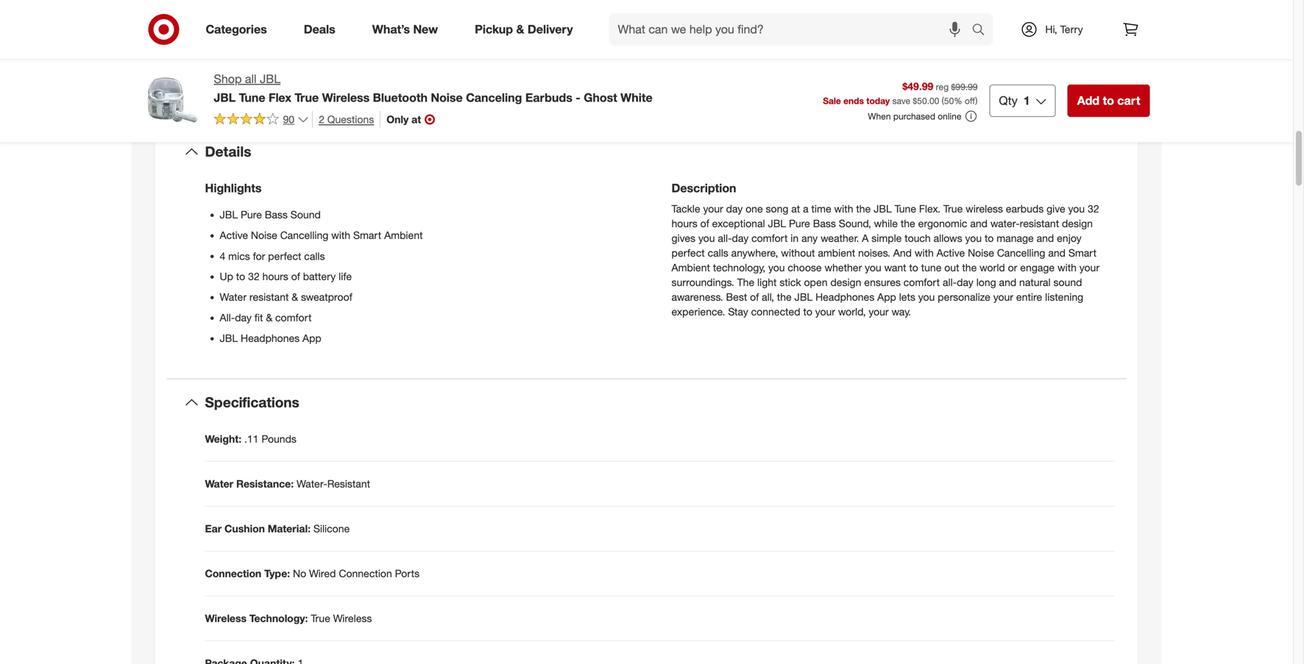 Task type: vqa. For each thing, say whether or not it's contained in the screenshot.
Cacao
no



Task type: locate. For each thing, give the bounding box(es) containing it.
water for water resistance: water-resistant
[[205, 478, 233, 491]]

1 vertical spatial app
[[303, 332, 321, 345]]

at right only
[[412, 113, 421, 126]]

wireless down wired
[[333, 613, 372, 625]]

cancelling
[[280, 229, 328, 242], [997, 247, 1046, 260]]

1 vertical spatial smart
[[1069, 247, 1097, 260]]

1 horizontal spatial pure
[[789, 217, 810, 230]]

hours down 4 mics for perfect calls
[[262, 270, 288, 283]]

1 horizontal spatial app
[[877, 291, 896, 304]]

0 horizontal spatial calls
[[304, 250, 325, 263]]

out
[[945, 262, 959, 274]]

categories
[[206, 22, 267, 36]]

0 horizontal spatial comfort
[[275, 312, 312, 324]]

water resistant & sweatproof
[[220, 291, 352, 304]]

weather.
[[821, 232, 859, 245]]

comfort up anywhere,
[[752, 232, 788, 245]]

1 vertical spatial 32
[[248, 270, 260, 283]]

0 horizontal spatial cancelling
[[280, 229, 328, 242]]

0 horizontal spatial active
[[220, 229, 248, 242]]

cart
[[1118, 93, 1141, 108]]

you right allows
[[965, 232, 982, 245]]

1 horizontal spatial resistant
[[1020, 217, 1059, 230]]

day up exceptional
[[726, 203, 743, 216]]

0 horizontal spatial of
[[291, 270, 300, 283]]

of
[[700, 217, 709, 230], [291, 270, 300, 283], [750, 291, 759, 304]]

light
[[757, 276, 777, 289]]

true inside shop all jbl jbl tune flex true wireless bluetooth noise canceling earbuds - ghost white
[[295, 90, 319, 105]]

0 vertical spatial headphones
[[816, 291, 875, 304]]

0 vertical spatial &
[[516, 22, 524, 36]]

true up 2
[[295, 90, 319, 105]]

2 horizontal spatial of
[[750, 291, 759, 304]]

perfect up the up to 32 hours of battery life
[[268, 250, 301, 263]]

reg
[[936, 81, 949, 92]]

water down weight:
[[205, 478, 233, 491]]

1 vertical spatial comfort
[[904, 276, 940, 289]]

wireless
[[966, 203, 1003, 216]]

water
[[220, 291, 247, 304], [205, 478, 233, 491]]

of left exceptional
[[700, 217, 709, 230]]

headphones up the world,
[[816, 291, 875, 304]]

0 horizontal spatial bass
[[265, 209, 288, 221]]

32 down 'for'
[[248, 270, 260, 283]]

1 horizontal spatial perfect
[[672, 247, 705, 260]]

sound,
[[839, 217, 871, 230]]

about
[[585, 84, 634, 104]]

to inside the add to cart button
[[1103, 93, 1114, 108]]

resistant up all-day fit & comfort
[[249, 291, 289, 304]]

save
[[892, 95, 911, 106]]

0 horizontal spatial tune
[[239, 90, 265, 105]]

true right technology: at bottom
[[311, 613, 330, 625]]

0 vertical spatial 32
[[1088, 203, 1099, 216]]

1 horizontal spatial smart
[[1069, 247, 1097, 260]]

with down touch
[[915, 247, 934, 260]]

for
[[253, 250, 265, 263]]

What can we help you find? suggestions appear below search field
[[609, 13, 976, 46]]

perfect inside description tackle your day one song at a time with the jbl tune flex. true wireless earbuds give you 32 hours of exceptional jbl pure bass sound, while the ergonomic and water-resistant design gives you all-day comfort in any weather. a simple touch allows you to manage and enjoy perfect calls anywhere, without ambient noises. and with active noise cancelling and smart ambient technology, you choose whether you want to tune out the world or engage with your surroundings. the light stick open design ensures comfort all-day long and natural sound awareness. best of all, the jbl headphones app lets you personalize your entire listening experience. stay connected to your world, your way.
[[672, 247, 705, 260]]

and
[[893, 247, 912, 260]]

perfect
[[672, 247, 705, 260], [268, 250, 301, 263]]

connection left 'ports'
[[339, 568, 392, 581]]

only at
[[387, 113, 421, 126]]

any
[[802, 232, 818, 245]]

1 horizontal spatial headphones
[[816, 291, 875, 304]]

active up mics
[[220, 229, 248, 242]]

the up sound,
[[856, 203, 871, 216]]

bass down time
[[813, 217, 836, 230]]

1 vertical spatial of
[[291, 270, 300, 283]]

1 vertical spatial at
[[791, 203, 800, 216]]

0 horizontal spatial resistant
[[249, 291, 289, 304]]

day
[[726, 203, 743, 216], [732, 232, 749, 245], [957, 276, 974, 289], [235, 312, 252, 324]]

calls up battery at the left
[[304, 250, 325, 263]]

0 horizontal spatial connection
[[205, 568, 261, 581]]

0 horizontal spatial all-
[[718, 232, 732, 245]]

app
[[877, 291, 896, 304], [303, 332, 321, 345]]

your down description
[[703, 203, 723, 216]]

1 vertical spatial resistant
[[249, 291, 289, 304]]

noise up 'for'
[[251, 229, 277, 242]]

only
[[387, 113, 409, 126]]

0 horizontal spatial design
[[831, 276, 861, 289]]

2 vertical spatial true
[[311, 613, 330, 625]]

& right pickup on the left of the page
[[516, 22, 524, 36]]

resistant
[[327, 478, 370, 491]]

jbl down all-
[[220, 332, 238, 345]]

2 vertical spatial of
[[750, 291, 759, 304]]

0 vertical spatial design
[[1062, 217, 1093, 230]]

when
[[868, 111, 891, 122]]

to left tune
[[909, 262, 918, 274]]

1 vertical spatial water
[[205, 478, 233, 491]]

and down or at the right of page
[[999, 276, 1017, 289]]

1 horizontal spatial all-
[[943, 276, 957, 289]]

calls up technology,
[[708, 247, 729, 260]]

show
[[335, 25, 365, 39]]

pounds
[[262, 433, 297, 446]]

with up life
[[331, 229, 350, 242]]

1 horizontal spatial tune
[[895, 203, 916, 216]]

1 horizontal spatial bass
[[813, 217, 836, 230]]

0 horizontal spatial smart
[[353, 229, 381, 242]]

experience.
[[672, 306, 725, 319]]

0 vertical spatial true
[[295, 90, 319, 105]]

1 horizontal spatial calls
[[708, 247, 729, 260]]

open
[[804, 276, 828, 289]]

true inside description tackle your day one song at a time with the jbl tune flex. true wireless earbuds give you 32 hours of exceptional jbl pure bass sound, while the ergonomic and water-resistant design gives you all-day comfort in any weather. a simple touch allows you to manage and enjoy perfect calls anywhere, without ambient noises. and with active noise cancelling and smart ambient technology, you choose whether you want to tune out the world or engage with your surroundings. the light stick open design ensures comfort all-day long and natural sound awareness. best of all, the jbl headphones app lets you personalize your entire listening experience. stay connected to your world, your way.
[[944, 203, 963, 216]]

resistant down earbuds
[[1020, 217, 1059, 230]]

to right 'add'
[[1103, 93, 1114, 108]]

pickup & delivery link
[[462, 13, 591, 46]]

cancelling down manage
[[997, 247, 1046, 260]]

0 horizontal spatial ambient
[[384, 229, 423, 242]]

weight:
[[205, 433, 242, 446]]

0 vertical spatial active
[[220, 229, 248, 242]]

questions
[[327, 113, 374, 126]]

2 horizontal spatial noise
[[968, 247, 994, 260]]

1 horizontal spatial &
[[292, 291, 298, 304]]

true up the ergonomic
[[944, 203, 963, 216]]

1 vertical spatial &
[[292, 291, 298, 304]]

50.00
[[917, 95, 939, 106]]

whether
[[825, 262, 862, 274]]

comfort down tune
[[904, 276, 940, 289]]

design up enjoy at the top right of page
[[1062, 217, 1093, 230]]

without
[[781, 247, 815, 260]]

0 vertical spatial noise
[[431, 90, 463, 105]]

you up light
[[768, 262, 785, 274]]

bass
[[265, 209, 288, 221], [813, 217, 836, 230]]

headphones inside description tackle your day one song at a time with the jbl tune flex. true wireless earbuds give you 32 hours of exceptional jbl pure bass sound, while the ergonomic and water-resistant design gives you all-day comfort in any weather. a simple touch allows you to manage and enjoy perfect calls anywhere, without ambient noises. and with active noise cancelling and smart ambient technology, you choose whether you want to tune out the world or engage with your surroundings. the light stick open design ensures comfort all-day long and natural sound awareness. best of all, the jbl headphones app lets you personalize your entire listening experience. stay connected to your world, your way.
[[816, 291, 875, 304]]

of left "all,"
[[750, 291, 759, 304]]

headphones
[[816, 291, 875, 304], [241, 332, 300, 345]]

app down sweatproof
[[303, 332, 321, 345]]

comfort down water resistant & sweatproof
[[275, 312, 312, 324]]

your left the world,
[[815, 306, 835, 319]]

add to cart button
[[1068, 85, 1150, 117]]

choose
[[788, 262, 822, 274]]

day down exceptional
[[732, 232, 749, 245]]

personalize
[[938, 291, 991, 304]]

the down stick
[[777, 291, 792, 304]]

0 horizontal spatial hours
[[262, 270, 288, 283]]

$49.99 reg $99.99 sale ends today save $ 50.00 ( 50 % off )
[[823, 80, 978, 106]]

noise up world
[[968, 247, 994, 260]]

&
[[516, 22, 524, 36], [292, 291, 298, 304], [266, 312, 272, 324]]

comfort
[[752, 232, 788, 245], [904, 276, 940, 289], [275, 312, 312, 324]]

app inside description tackle your day one song at a time with the jbl tune flex. true wireless earbuds give you 32 hours of exceptional jbl pure bass sound, while the ergonomic and water-resistant design gives you all-day comfort in any weather. a simple touch allows you to manage and enjoy perfect calls anywhere, without ambient noises. and with active noise cancelling and smart ambient technology, you choose whether you want to tune out the world or engage with your surroundings. the light stick open design ensures comfort all-day long and natural sound awareness. best of all, the jbl headphones app lets you personalize your entire listening experience. stay connected to your world, your way.
[[877, 291, 896, 304]]

0 horizontal spatial at
[[412, 113, 421, 126]]

& down the up to 32 hours of battery life
[[292, 291, 298, 304]]

a
[[862, 232, 869, 245]]

exceptional
[[712, 217, 765, 230]]

all-
[[718, 232, 732, 245], [943, 276, 957, 289]]

purchased
[[893, 111, 936, 122]]

1 vertical spatial hours
[[262, 270, 288, 283]]

0 vertical spatial water
[[220, 291, 247, 304]]

1 vertical spatial tune
[[895, 203, 916, 216]]

1 vertical spatial ambient
[[672, 262, 710, 274]]

1 vertical spatial true
[[944, 203, 963, 216]]

of up water resistant & sweatproof
[[291, 270, 300, 283]]

hours up gives
[[672, 217, 698, 230]]

all
[[245, 72, 257, 86]]

noise inside description tackle your day one song at a time with the jbl tune flex. true wireless earbuds give you 32 hours of exceptional jbl pure bass sound, while the ergonomic and water-resistant design gives you all-day comfort in any weather. a simple touch allows you to manage and enjoy perfect calls anywhere, without ambient noises. and with active noise cancelling and smart ambient technology, you choose whether you want to tune out the world or engage with your surroundings. the light stick open design ensures comfort all-day long and natural sound awareness. best of all, the jbl headphones app lets you personalize your entire listening experience. stay connected to your world, your way.
[[968, 247, 994, 260]]

noise right bluetooth
[[431, 90, 463, 105]]

water up all-
[[220, 291, 247, 304]]

resistant inside description tackle your day one song at a time with the jbl tune flex. true wireless earbuds give you 32 hours of exceptional jbl pure bass sound, while the ergonomic and water-resistant design gives you all-day comfort in any weather. a simple touch allows you to manage and enjoy perfect calls anywhere, without ambient noises. and with active noise cancelling and smart ambient technology, you choose whether you want to tune out the world or engage with your surroundings. the light stick open design ensures comfort all-day long and natural sound awareness. best of all, the jbl headphones app lets you personalize your entire listening experience. stay connected to your world, your way.
[[1020, 217, 1059, 230]]

design down the whether
[[831, 276, 861, 289]]

the right out
[[962, 262, 977, 274]]

one
[[746, 203, 763, 216]]

2 horizontal spatial &
[[516, 22, 524, 36]]

pure up in on the right top
[[789, 217, 810, 230]]

noise inside shop all jbl jbl tune flex true wireless bluetooth noise canceling earbuds - ghost white
[[431, 90, 463, 105]]

1 vertical spatial active
[[937, 247, 965, 260]]

1 horizontal spatial ambient
[[672, 262, 710, 274]]

technology:
[[249, 613, 308, 625]]

1 horizontal spatial cancelling
[[997, 247, 1046, 260]]

connection type: no wired connection ports
[[205, 568, 420, 581]]

1 horizontal spatial hours
[[672, 217, 698, 230]]

2 vertical spatial &
[[266, 312, 272, 324]]

active inside description tackle your day one song at a time with the jbl tune flex. true wireless earbuds give you 32 hours of exceptional jbl pure bass sound, while the ergonomic and water-resistant design gives you all-day comfort in any weather. a simple touch allows you to manage and enjoy perfect calls anywhere, without ambient noises. and with active noise cancelling and smart ambient technology, you choose whether you want to tune out the world or engage with your surroundings. the light stick open design ensures comfort all-day long and natural sound awareness. best of all, the jbl headphones app lets you personalize your entire listening experience. stay connected to your world, your way.
[[937, 247, 965, 260]]

bass left sound
[[265, 209, 288, 221]]

cancelling down sound
[[280, 229, 328, 242]]

at left a at the top of page
[[791, 203, 800, 216]]

no
[[293, 568, 306, 581]]

wireless technology: true wireless
[[205, 613, 372, 625]]

& right fit
[[266, 312, 272, 324]]

1 horizontal spatial noise
[[431, 90, 463, 105]]

ear cushion material: silicone
[[205, 523, 350, 536]]

tackle
[[672, 203, 700, 216]]

qty 1
[[999, 93, 1030, 108]]

1 horizontal spatial active
[[937, 247, 965, 260]]

0 vertical spatial app
[[877, 291, 896, 304]]

tune down all
[[239, 90, 265, 105]]

0 horizontal spatial &
[[266, 312, 272, 324]]

1 horizontal spatial 32
[[1088, 203, 1099, 216]]

1 horizontal spatial at
[[791, 203, 800, 216]]

wireless up '2 questions'
[[322, 90, 370, 105]]

touch
[[905, 232, 931, 245]]

0 vertical spatial of
[[700, 217, 709, 230]]

at inside description tackle your day one song at a time with the jbl tune flex. true wireless earbuds give you 32 hours of exceptional jbl pure bass sound, while the ergonomic and water-resistant design gives you all-day comfort in any weather. a simple touch allows you to manage and enjoy perfect calls anywhere, without ambient noises. and with active noise cancelling and smart ambient technology, you choose whether you want to tune out the world or engage with your surroundings. the light stick open design ensures comfort all-day long and natural sound awareness. best of all, the jbl headphones app lets you personalize your entire listening experience. stay connected to your world, your way.
[[791, 203, 800, 216]]

0 vertical spatial resistant
[[1020, 217, 1059, 230]]

app down ensures at the right of the page
[[877, 291, 896, 304]]

shop all jbl jbl tune flex true wireless bluetooth noise canceling earbuds - ghost white
[[214, 72, 653, 105]]

0 vertical spatial smart
[[353, 229, 381, 242]]

.11
[[244, 433, 259, 446]]

1 connection from the left
[[205, 568, 261, 581]]

1 horizontal spatial comfort
[[752, 232, 788, 245]]

and left enjoy at the top right of page
[[1037, 232, 1054, 245]]

smart
[[353, 229, 381, 242], [1069, 247, 1097, 260]]

0 vertical spatial cancelling
[[280, 229, 328, 242]]

connected
[[751, 306, 801, 319]]

2 vertical spatial noise
[[968, 247, 994, 260]]

water-
[[297, 478, 327, 491]]

bass inside description tackle your day one song at a time with the jbl tune flex. true wireless earbuds give you 32 hours of exceptional jbl pure bass sound, while the ergonomic and water-resistant design gives you all-day comfort in any weather. a simple touch allows you to manage and enjoy perfect calls anywhere, without ambient noises. and with active noise cancelling and smart ambient technology, you choose whether you want to tune out the world or engage with your surroundings. the light stick open design ensures comfort all-day long and natural sound awareness. best of all, the jbl headphones app lets you personalize your entire listening experience. stay connected to your world, your way.
[[813, 217, 836, 230]]

0 vertical spatial comfort
[[752, 232, 788, 245]]

1 vertical spatial noise
[[251, 229, 277, 242]]

1 vertical spatial headphones
[[241, 332, 300, 345]]

1 vertical spatial design
[[831, 276, 861, 289]]

all- down exceptional
[[718, 232, 732, 245]]

jbl down highlights
[[220, 209, 238, 221]]

0 vertical spatial tune
[[239, 90, 265, 105]]

hours
[[672, 217, 698, 230], [262, 270, 288, 283]]

long
[[977, 276, 996, 289]]

pure down highlights
[[241, 209, 262, 221]]

with
[[834, 203, 853, 216], [331, 229, 350, 242], [915, 247, 934, 260], [1058, 262, 1077, 274]]

resistant
[[1020, 217, 1059, 230], [249, 291, 289, 304]]

canceling
[[466, 90, 522, 105]]

weight: .11 pounds
[[205, 433, 297, 446]]

0 vertical spatial hours
[[672, 217, 698, 230]]

32 right give
[[1088, 203, 1099, 216]]

to down open
[[803, 306, 813, 319]]

connection left type:
[[205, 568, 261, 581]]

all- down out
[[943, 276, 957, 289]]

surroundings.
[[672, 276, 734, 289]]

technology,
[[713, 262, 766, 274]]

perfect down gives
[[672, 247, 705, 260]]

1 vertical spatial cancelling
[[997, 247, 1046, 260]]

$99.99
[[951, 81, 978, 92]]

to right up
[[236, 270, 245, 283]]

sale
[[823, 95, 841, 106]]

headphones down all-day fit & comfort
[[241, 332, 300, 345]]

active up out
[[937, 247, 965, 260]]

1 horizontal spatial connection
[[339, 568, 392, 581]]

tune left flex.
[[895, 203, 916, 216]]



Task type: describe. For each thing, give the bounding box(es) containing it.
tune inside shop all jbl jbl tune flex true wireless bluetooth noise canceling earbuds - ghost white
[[239, 90, 265, 105]]

image of jbl tune flex true wireless bluetooth noise canceling earbuds - ghost white image
[[143, 71, 202, 130]]

cushion
[[225, 523, 265, 536]]

details button
[[167, 128, 1127, 175]]

hours inside description tackle your day one song at a time with the jbl tune flex. true wireless earbuds give you 32 hours of exceptional jbl pure bass sound, while the ergonomic and water-resistant design gives you all-day comfort in any weather. a simple touch allows you to manage and enjoy perfect calls anywhere, without ambient noises. and with active noise cancelling and smart ambient technology, you choose whether you want to tune out the world or engage with your surroundings. the light stick open design ensures comfort all-day long and natural sound awareness. best of all, the jbl headphones app lets you personalize your entire listening experience. stay connected to your world, your way.
[[672, 217, 698, 230]]

world,
[[838, 306, 866, 319]]

0 horizontal spatial noise
[[251, 229, 277, 242]]

0 horizontal spatial app
[[303, 332, 321, 345]]

water for water resistant & sweatproof
[[220, 291, 247, 304]]

0 horizontal spatial 32
[[248, 270, 260, 283]]

2 questions link
[[312, 111, 374, 128]]

pickup & delivery
[[475, 22, 573, 36]]

wireless inside shop all jbl jbl tune flex true wireless bluetooth noise canceling earbuds - ghost white
[[322, 90, 370, 105]]

)
[[975, 95, 978, 106]]

jbl down song
[[768, 217, 786, 230]]

with up sound,
[[834, 203, 853, 216]]

type:
[[264, 568, 290, 581]]

flex
[[269, 90, 291, 105]]

1 horizontal spatial of
[[700, 217, 709, 230]]

search
[[965, 24, 1001, 38]]

what's new
[[372, 22, 438, 36]]

jbl pure bass sound
[[220, 209, 321, 221]]

0 horizontal spatial headphones
[[241, 332, 300, 345]]

world
[[980, 262, 1005, 274]]

the up touch
[[901, 217, 915, 230]]

qty
[[999, 93, 1018, 108]]

in
[[791, 232, 799, 245]]

time
[[812, 203, 832, 216]]

$
[[913, 95, 917, 106]]

4
[[220, 250, 225, 263]]

earbuds
[[525, 90, 573, 105]]

awareness.
[[672, 291, 723, 304]]

2
[[319, 113, 325, 126]]

0 vertical spatial at
[[412, 113, 421, 126]]

hi,
[[1046, 23, 1058, 36]]

your down long
[[994, 291, 1014, 304]]

description
[[672, 181, 736, 196]]

what's
[[372, 22, 410, 36]]

off
[[965, 95, 975, 106]]

0 vertical spatial ambient
[[384, 229, 423, 242]]

new
[[413, 22, 438, 36]]

you right gives
[[698, 232, 715, 245]]

delivery
[[528, 22, 573, 36]]

gives
[[672, 232, 696, 245]]

ports
[[395, 568, 420, 581]]

2 horizontal spatial comfort
[[904, 276, 940, 289]]

earbuds
[[1006, 203, 1044, 216]]

90
[[283, 113, 294, 126]]

jbl down shop on the top left
[[214, 90, 236, 105]]

fit
[[255, 312, 263, 324]]

battery
[[303, 270, 336, 283]]

ear
[[205, 523, 222, 536]]

tune inside description tackle your day one song at a time with the jbl tune flex. true wireless earbuds give you 32 hours of exceptional jbl pure bass sound, while the ergonomic and water-resistant design gives you all-day comfort in any weather. a simple touch allows you to manage and enjoy perfect calls anywhere, without ambient noises. and with active noise cancelling and smart ambient technology, you choose whether you want to tune out the world or engage with your surroundings. the light stick open design ensures comfort all-day long and natural sound awareness. best of all, the jbl headphones app lets you personalize your entire listening experience. stay connected to your world, your way.
[[895, 203, 916, 216]]

allows
[[934, 232, 963, 245]]

enjoy
[[1057, 232, 1082, 245]]

up to 32 hours of battery life
[[220, 270, 352, 283]]

you right give
[[1068, 203, 1085, 216]]

you down noises.
[[865, 262, 882, 274]]

resistance:
[[236, 478, 294, 491]]

hi, terry
[[1046, 23, 1083, 36]]

this
[[638, 84, 668, 104]]

to down water-
[[985, 232, 994, 245]]

entire
[[1016, 291, 1042, 304]]

day left fit
[[235, 312, 252, 324]]

your left way. at the top right
[[869, 306, 889, 319]]

calls inside description tackle your day one song at a time with the jbl tune flex. true wireless earbuds give you 32 hours of exceptional jbl pure bass sound, while the ergonomic and water-resistant design gives you all-day comfort in any weather. a simple touch allows you to manage and enjoy perfect calls anywhere, without ambient noises. and with active noise cancelling and smart ambient technology, you choose whether you want to tune out the world or engage with your surroundings. the light stick open design ensures comfort all-day long and natural sound awareness. best of all, the jbl headphones app lets you personalize your entire listening experience. stay connected to your world, your way.
[[708, 247, 729, 260]]

2 vertical spatial comfort
[[275, 312, 312, 324]]

details
[[205, 143, 251, 160]]

0 horizontal spatial pure
[[241, 209, 262, 221]]

lets
[[899, 291, 916, 304]]

1 horizontal spatial design
[[1062, 217, 1093, 230]]

manage
[[997, 232, 1034, 245]]

show more images button
[[326, 16, 446, 48]]

natural
[[1019, 276, 1051, 289]]

2 connection from the left
[[339, 568, 392, 581]]

ends
[[844, 95, 864, 106]]

anywhere,
[[731, 247, 778, 260]]

pure inside description tackle your day one song at a time with the jbl tune flex. true wireless earbuds give you 32 hours of exceptional jbl pure bass sound, while the ergonomic and water-resistant design gives you all-day comfort in any weather. a simple touch allows you to manage and enjoy perfect calls anywhere, without ambient noises. and with active noise cancelling and smart ambient technology, you choose whether you want to tune out the world or engage with your surroundings. the light stick open design ensures comfort all-day long and natural sound awareness. best of all, the jbl headphones app lets you personalize your entire listening experience. stay connected to your world, your way.
[[789, 217, 810, 230]]

wireless left technology: at bottom
[[205, 613, 247, 625]]

wired
[[309, 568, 336, 581]]

$49.99
[[903, 80, 934, 93]]

sound
[[291, 209, 321, 221]]

day up personalize
[[957, 276, 974, 289]]

1 vertical spatial all-
[[943, 276, 957, 289]]

0 vertical spatial all-
[[718, 232, 732, 245]]

ambient inside description tackle your day one song at a time with the jbl tune flex. true wireless earbuds give you 32 hours of exceptional jbl pure bass sound, while the ergonomic and water-resistant design gives you all-day comfort in any weather. a simple touch allows you to manage and enjoy perfect calls anywhere, without ambient noises. and with active noise cancelling and smart ambient technology, you choose whether you want to tune out the world or engage with your surroundings. the light stick open design ensures comfort all-day long and natural sound awareness. best of all, the jbl headphones app lets you personalize your entire listening experience. stay connected to your world, your way.
[[672, 262, 710, 274]]

listening
[[1045, 291, 1084, 304]]

50
[[944, 95, 954, 106]]

1
[[1024, 93, 1030, 108]]

water-
[[991, 217, 1020, 230]]

0 horizontal spatial perfect
[[268, 250, 301, 263]]

active noise cancelling with smart ambient
[[220, 229, 423, 242]]

4 mics for perfect calls
[[220, 250, 325, 263]]

with up sound
[[1058, 262, 1077, 274]]

about this item
[[585, 84, 708, 104]]

ghost
[[584, 90, 617, 105]]

you right lets
[[918, 291, 935, 304]]

and down 'wireless'
[[970, 217, 988, 230]]

pickup
[[475, 22, 513, 36]]

32 inside description tackle your day one song at a time with the jbl tune flex. true wireless earbuds give you 32 hours of exceptional jbl pure bass sound, while the ergonomic and water-resistant design gives you all-day comfort in any weather. a simple touch allows you to manage and enjoy perfect calls anywhere, without ambient noises. and with active noise cancelling and smart ambient technology, you choose whether you want to tune out the world or engage with your surroundings. the light stick open design ensures comfort all-day long and natural sound awareness. best of all, the jbl headphones app lets you personalize your entire listening experience. stay connected to your world, your way.
[[1088, 203, 1099, 216]]

90 link
[[214, 111, 309, 129]]

jbl down open
[[795, 291, 813, 304]]

more
[[368, 25, 395, 39]]

cancelling inside description tackle your day one song at a time with the jbl tune flex. true wireless earbuds give you 32 hours of exceptional jbl pure bass sound, while the ergonomic and water-resistant design gives you all-day comfort in any weather. a simple touch allows you to manage and enjoy perfect calls anywhere, without ambient noises. and with active noise cancelling and smart ambient technology, you choose whether you want to tune out the world or engage with your surroundings. the light stick open design ensures comfort all-day long and natural sound awareness. best of all, the jbl headphones app lets you personalize your entire listening experience. stay connected to your world, your way.
[[997, 247, 1046, 260]]

your up sound
[[1080, 262, 1100, 274]]

sweatproof
[[301, 291, 352, 304]]

jbl up while
[[874, 203, 892, 216]]

deals
[[304, 22, 335, 36]]

jbl right all
[[260, 72, 281, 86]]

or
[[1008, 262, 1017, 274]]

all-day fit & comfort
[[220, 312, 312, 324]]

when purchased online
[[868, 111, 962, 122]]

a
[[803, 203, 809, 216]]

add to cart
[[1077, 93, 1141, 108]]

categories link
[[193, 13, 285, 46]]

smart inside description tackle your day one song at a time with the jbl tune flex. true wireless earbuds give you 32 hours of exceptional jbl pure bass sound, while the ergonomic and water-resistant design gives you all-day comfort in any weather. a simple touch allows you to manage and enjoy perfect calls anywhere, without ambient noises. and with active noise cancelling and smart ambient technology, you choose whether you want to tune out the world or engage with your surroundings. the light stick open design ensures comfort all-day long and natural sound awareness. best of all, the jbl headphones app lets you personalize your entire listening experience. stay connected to your world, your way.
[[1069, 247, 1097, 260]]

simple
[[872, 232, 902, 245]]

sponsored
[[1107, 22, 1150, 33]]

give
[[1047, 203, 1066, 216]]

ensures
[[864, 276, 901, 289]]

noises.
[[858, 247, 891, 260]]

stay
[[728, 306, 748, 319]]

and down enjoy at the top right of page
[[1048, 247, 1066, 260]]

the
[[737, 276, 755, 289]]



